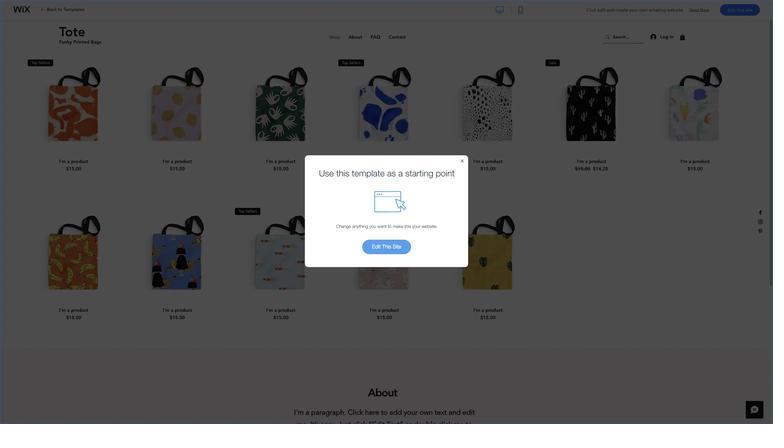 Task type: locate. For each thing, give the bounding box(es) containing it.
your left "own"
[[629, 7, 639, 13]]

your left website.
[[412, 224, 421, 229]]

this right use
[[336, 168, 350, 179]]

templates
[[63, 7, 85, 12]]

to right back
[[58, 7, 62, 12]]

0 vertical spatial this
[[737, 7, 744, 13]]

0 horizontal spatial this
[[336, 168, 350, 179]]

1 horizontal spatial your
[[629, 7, 639, 13]]

edit this site
[[372, 244, 401, 250]]

close image
[[461, 160, 464, 163]]

website
[[667, 7, 683, 13]]

amazing
[[649, 7, 666, 13]]

edit this site link
[[720, 4, 760, 16]]

1 horizontal spatial edit
[[728, 7, 736, 13]]

edit left the site at the right top of page
[[728, 7, 736, 13]]

this
[[737, 7, 744, 13], [336, 168, 350, 179], [405, 224, 411, 229]]

this left the site at the right top of page
[[737, 7, 744, 13]]

site
[[745, 7, 753, 13]]

2 horizontal spatial this
[[737, 7, 744, 13]]

0 vertical spatial to
[[58, 7, 62, 12]]

1 vertical spatial edit
[[372, 244, 381, 250]]

use this template as a starting point
[[319, 168, 455, 179]]

0 horizontal spatial edit
[[372, 244, 381, 250]]

your
[[629, 7, 639, 13], [412, 224, 421, 229]]

edit this site link
[[362, 240, 411, 255]]

read more
[[690, 7, 709, 12]]

this right make at the right bottom of page
[[405, 224, 411, 229]]

own
[[640, 7, 648, 13]]

edit left this
[[372, 244, 381, 250]]

site
[[393, 244, 401, 250]]

edit
[[728, 7, 736, 13], [372, 244, 381, 250]]

more
[[700, 7, 709, 12]]

read more link
[[690, 7, 709, 13]]

this for template
[[336, 168, 350, 179]]

back to templates
[[47, 7, 85, 12]]

1 vertical spatial this
[[336, 168, 350, 179]]

change
[[336, 224, 351, 229]]

0 horizontal spatial your
[[412, 224, 421, 229]]

make
[[393, 224, 403, 229]]

to right 'want'
[[388, 224, 392, 229]]

to
[[58, 7, 62, 12], [388, 224, 392, 229]]

1 horizontal spatial this
[[405, 224, 411, 229]]

1 vertical spatial to
[[388, 224, 392, 229]]

2 vertical spatial this
[[405, 224, 411, 229]]

1 horizontal spatial to
[[388, 224, 392, 229]]

0 vertical spatial edit
[[728, 7, 736, 13]]



Task type: vqa. For each thing, say whether or not it's contained in the screenshot.
Wix
no



Task type: describe. For each thing, give the bounding box(es) containing it.
click edit and create your own amazing website
[[587, 7, 683, 13]]

edit for edit this site
[[372, 244, 381, 250]]

0 horizontal spatial to
[[58, 7, 62, 12]]

read
[[690, 7, 699, 12]]

a
[[399, 168, 403, 179]]

0 vertical spatial your
[[629, 7, 639, 13]]

back
[[47, 7, 57, 12]]

you
[[370, 224, 376, 229]]

as
[[387, 168, 396, 179]]

click
[[587, 7, 597, 13]]

edit this site
[[728, 7, 753, 13]]

create
[[615, 7, 628, 13]]

starting
[[406, 168, 434, 179]]

template
[[352, 168, 385, 179]]

and
[[607, 7, 614, 13]]

1 vertical spatial your
[[412, 224, 421, 229]]

use
[[319, 168, 334, 179]]

point
[[436, 168, 455, 179]]

anything
[[352, 224, 368, 229]]

website.
[[422, 224, 438, 229]]

this
[[382, 244, 391, 250]]

this for site
[[737, 7, 744, 13]]

want
[[378, 224, 387, 229]]

change anything you want to make this your website.
[[336, 224, 438, 229]]

edit for edit this site
[[728, 7, 736, 13]]

edit
[[598, 7, 606, 13]]



